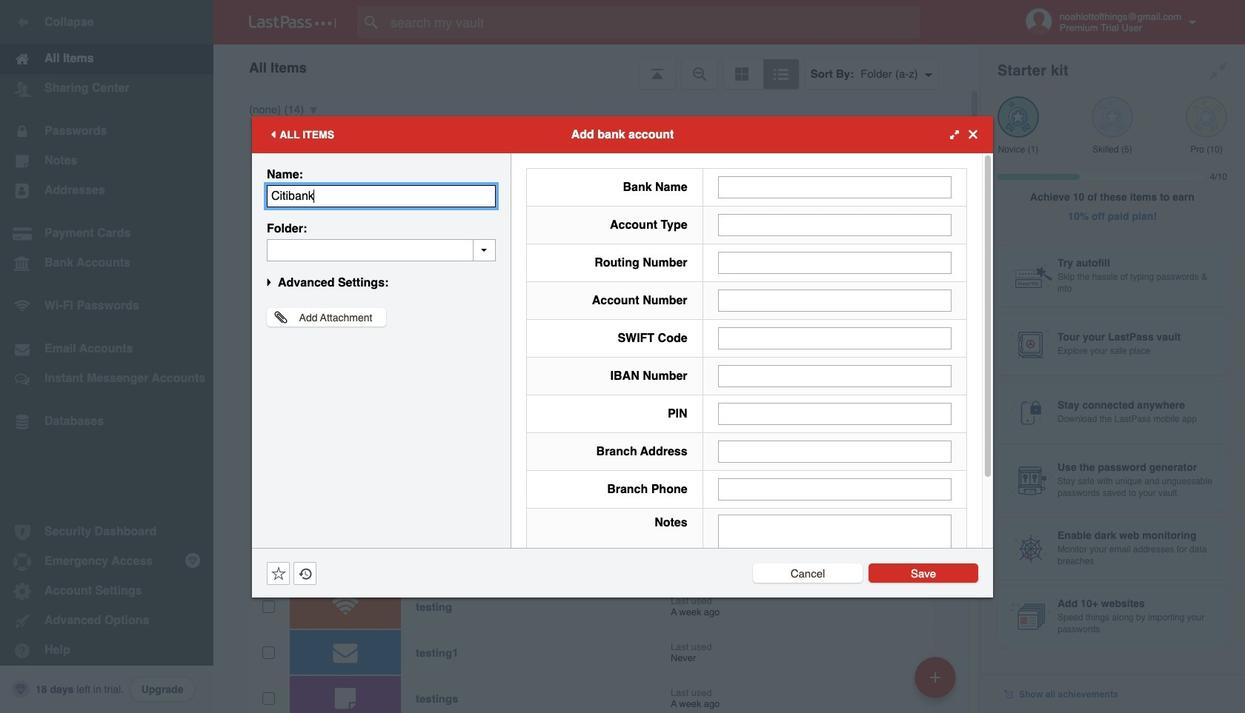 Task type: locate. For each thing, give the bounding box(es) containing it.
None text field
[[267, 185, 496, 207], [718, 214, 952, 236], [718, 252, 952, 274], [718, 289, 952, 312], [718, 327, 952, 349], [718, 365, 952, 387], [718, 441, 952, 463], [267, 185, 496, 207], [718, 214, 952, 236], [718, 252, 952, 274], [718, 289, 952, 312], [718, 327, 952, 349], [718, 365, 952, 387], [718, 441, 952, 463]]

dialog
[[252, 116, 993, 616]]

main navigation navigation
[[0, 0, 213, 714]]

None text field
[[718, 176, 952, 198], [267, 239, 496, 261], [718, 403, 952, 425], [718, 478, 952, 501], [718, 515, 952, 607], [718, 176, 952, 198], [267, 239, 496, 261], [718, 403, 952, 425], [718, 478, 952, 501], [718, 515, 952, 607]]



Task type: vqa. For each thing, say whether or not it's contained in the screenshot.
'new item' Navigation
yes



Task type: describe. For each thing, give the bounding box(es) containing it.
Search search field
[[357, 6, 949, 39]]

vault options navigation
[[213, 44, 980, 89]]

new item image
[[930, 673, 940, 683]]

lastpass image
[[249, 16, 336, 29]]

new item navigation
[[909, 653, 965, 714]]

search my vault text field
[[357, 6, 949, 39]]



